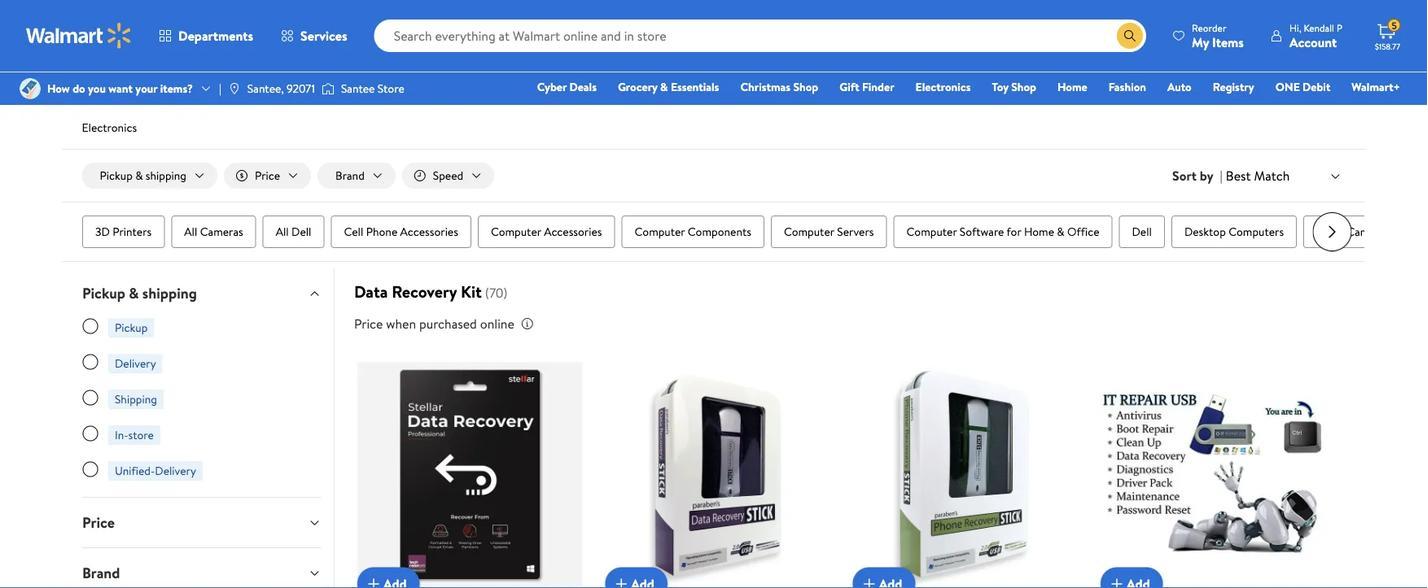 Task type: vqa. For each thing, say whether or not it's contained in the screenshot.
rightmost the &
no



Task type: locate. For each thing, give the bounding box(es) containing it.
desktop computers
[[1184, 224, 1284, 240]]

home link
[[1050, 78, 1095, 96]]

1 shop from the left
[[793, 79, 819, 95]]

0 vertical spatial home
[[1058, 79, 1088, 95]]

one debit
[[1276, 79, 1331, 95]]

pickup & shipping up printers
[[100, 168, 186, 184]]

best
[[1226, 167, 1251, 185]]

brand inside tab
[[82, 564, 120, 584]]

1 vertical spatial pickup & shipping button
[[69, 269, 334, 318]]

computer left software
[[906, 224, 957, 240]]

speed
[[433, 168, 463, 184]]

0 vertical spatial shipping
[[146, 168, 186, 184]]

pickup & shipping button down all cameras link
[[69, 269, 334, 318]]

by
[[1200, 167, 1214, 185]]

shop right toy
[[1011, 79, 1037, 95]]

reorder
[[1192, 21, 1227, 35]]

2 vertical spatial price
[[82, 513, 114, 533]]

| right items?
[[219, 81, 221, 96]]

pickup
[[100, 168, 133, 184], [82, 283, 125, 304], [114, 320, 147, 336]]

shipping inside sort and filter section element
[[146, 168, 186, 184]]

price button up brand tab
[[69, 498, 334, 548]]

1 vertical spatial pickup & shipping
[[82, 283, 197, 304]]

legal information image
[[521, 318, 534, 331]]

kit
[[461, 281, 482, 303]]

computer software for home & office link
[[893, 216, 1112, 248]]

1 vertical spatial pickup
[[82, 283, 125, 304]]

2 all from the left
[[275, 224, 288, 240]]

computer accessories link
[[477, 216, 615, 248]]

 image left the santee,
[[228, 82, 241, 95]]

pickup & shipping up the pickup 'radio'
[[82, 283, 197, 304]]

3d
[[95, 224, 109, 240]]

0 vertical spatial |
[[219, 81, 221, 96]]

2 horizontal spatial  image
[[322, 81, 335, 97]]

brand for brand dropdown button to the top
[[336, 168, 365, 184]]

3 add to cart image from the left
[[1108, 574, 1127, 589]]

1 horizontal spatial |
[[1220, 167, 1223, 185]]

0 vertical spatial brand button
[[318, 163, 396, 189]]

pickup up the pickup 'radio'
[[82, 283, 125, 304]]

0 horizontal spatial cameras
[[200, 224, 243, 240]]

computer for computer components
[[634, 224, 685, 240]]

cell phone accessories link
[[331, 216, 471, 248]]

1 horizontal spatial cameras
[[1347, 224, 1390, 240]]

0 horizontal spatial home
[[1024, 224, 1054, 240]]

sort by |
[[1173, 167, 1223, 185]]

& inside grocery & essentials link
[[660, 79, 668, 95]]

dell
[[291, 224, 311, 240], [1132, 224, 1152, 240]]

shipping inside tab
[[142, 283, 197, 304]]

electronics left toy
[[916, 79, 971, 95]]

2 vertical spatial pickup
[[114, 320, 147, 336]]

 image left how
[[20, 78, 41, 99]]

1 vertical spatial |
[[1220, 167, 1223, 185]]

Search search field
[[374, 20, 1147, 52]]

debit
[[1303, 79, 1331, 95]]

pickup & shipping button
[[82, 163, 217, 189], [69, 269, 334, 318]]

unified-
[[114, 463, 155, 479]]

1 horizontal spatial brand
[[336, 168, 365, 184]]

Shipping radio
[[82, 390, 98, 406]]

0 vertical spatial pickup & shipping button
[[82, 163, 217, 189]]

shop right the "christmas"
[[793, 79, 819, 95]]

components
[[688, 224, 751, 240]]

your
[[135, 81, 157, 96]]

my
[[1192, 33, 1209, 51]]

pickup up 3d printers
[[100, 168, 133, 184]]

pickup & shipping inside sort and filter section element
[[100, 168, 186, 184]]

computer
[[491, 224, 541, 240], [634, 224, 685, 240], [784, 224, 834, 240], [906, 224, 957, 240]]

gift finder link
[[832, 78, 902, 96]]

cameras up pickup & shipping tab
[[200, 224, 243, 240]]

cameras right dslr
[[1347, 224, 1390, 240]]

1 horizontal spatial price
[[255, 168, 280, 184]]

1 vertical spatial electronics
[[82, 120, 137, 136]]

shop for christmas shop
[[793, 79, 819, 95]]

0 vertical spatial electronics
[[916, 79, 971, 95]]

all cameras link
[[171, 216, 256, 248]]

computer left components
[[634, 224, 685, 240]]

2 accessories from the left
[[544, 224, 602, 240]]

online
[[480, 315, 515, 333]]

0 horizontal spatial add to cart image
[[364, 574, 383, 589]]

price button
[[224, 163, 311, 189], [69, 498, 334, 548]]

0 vertical spatial pickup
[[100, 168, 133, 184]]

pickup & shipping for pickup & shipping tab
[[82, 283, 197, 304]]

computer servers
[[784, 224, 874, 240]]

pickup & shipping button up printers
[[82, 163, 217, 189]]

& down printers
[[129, 283, 138, 304]]

santee store
[[341, 81, 404, 96]]

cyber
[[537, 79, 567, 95]]

accessories
[[400, 224, 458, 240], [544, 224, 602, 240]]

cell phone accessories
[[344, 224, 458, 240]]

pickup right the pickup 'radio'
[[114, 320, 147, 336]]

all for all dell
[[275, 224, 288, 240]]

electronics link down how do you want your items?
[[82, 120, 137, 136]]

desktop
[[1184, 224, 1226, 240]]

computer for computer servers
[[784, 224, 834, 240]]

brand button up cell
[[318, 163, 396, 189]]

0 vertical spatial brand
[[336, 168, 365, 184]]

0 horizontal spatial electronics link
[[82, 120, 137, 136]]

shipping for pickup & shipping tab
[[142, 283, 197, 304]]

next slide for guidednav list image
[[1313, 213, 1352, 252]]

cameras for all cameras
[[200, 224, 243, 240]]

1 cameras from the left
[[200, 224, 243, 240]]

computer left 'servers'
[[784, 224, 834, 240]]

0 horizontal spatial brand
[[82, 564, 120, 584]]

1 horizontal spatial shop
[[1011, 79, 1037, 95]]

 image
[[20, 78, 41, 99], [322, 81, 335, 97], [228, 82, 241, 95]]

& inside computer software for home & office link
[[1057, 224, 1064, 240]]

shipping down printers
[[142, 283, 197, 304]]

essentials
[[671, 79, 719, 95]]

1 horizontal spatial home
[[1058, 79, 1088, 95]]

computer software for home & office
[[906, 224, 1099, 240]]

0 vertical spatial price
[[255, 168, 280, 184]]

4 computer from the left
[[906, 224, 957, 240]]

 image for santee, 92071
[[228, 82, 241, 95]]

2 horizontal spatial add to cart image
[[1108, 574, 1127, 589]]

1 horizontal spatial add to cart image
[[612, 574, 631, 589]]

computer up (70)
[[491, 224, 541, 240]]

dslr cameras
[[1316, 224, 1390, 240]]

all cameras
[[184, 224, 243, 240]]

registry
[[1213, 79, 1255, 95]]

& up printers
[[135, 168, 143, 184]]

0 horizontal spatial  image
[[20, 78, 41, 99]]

p
[[1337, 21, 1343, 35]]

dell right office
[[1132, 224, 1152, 240]]

walmart image
[[26, 23, 132, 49]]

walmart+
[[1352, 79, 1401, 95]]

santee,
[[247, 81, 284, 96]]

computer components
[[634, 224, 751, 240]]

0 vertical spatial electronics link
[[908, 78, 978, 96]]

pickup & shipping button for pickup & shipping tab
[[69, 269, 334, 318]]

1 vertical spatial electronics link
[[82, 120, 137, 136]]

tech store on computer it repair - windows antivirus hard drive data file recovery password reset tools utilities drivers live bootable boot usb flash thumb drive flash_drive image
[[1101, 362, 1326, 588]]

delivery up shipping
[[114, 356, 156, 372]]

1 horizontal spatial all
[[275, 224, 288, 240]]

computer for computer accessories
[[491, 224, 541, 240]]

brand button
[[318, 163, 396, 189], [69, 549, 334, 589]]

0 horizontal spatial price
[[82, 513, 114, 533]]

& right grocery on the top of page
[[660, 79, 668, 95]]

grocery & essentials
[[618, 79, 719, 95]]

 image right "92071"
[[322, 81, 335, 97]]

pickup inside tab
[[82, 283, 125, 304]]

2 add to cart image from the left
[[612, 574, 631, 589]]

you
[[88, 81, 106, 96]]

home left fashion link
[[1058, 79, 1088, 95]]

price button up all dell
[[224, 163, 311, 189]]

shipping up printers
[[146, 168, 186, 184]]

departments
[[178, 27, 253, 45]]

computer servers link
[[771, 216, 887, 248]]

2 shop from the left
[[1011, 79, 1037, 95]]

when
[[386, 315, 416, 333]]

shop for toy shop
[[1011, 79, 1037, 95]]

all
[[184, 224, 197, 240], [275, 224, 288, 240]]

Pickup radio
[[82, 318, 98, 335]]

price
[[255, 168, 280, 184], [354, 315, 383, 333], [82, 513, 114, 533]]

1 dell from the left
[[291, 224, 311, 240]]

all for all cameras
[[184, 224, 197, 240]]

2 computer from the left
[[634, 224, 685, 240]]

grocery & essentials link
[[611, 78, 727, 96]]

add to cart image
[[860, 574, 879, 589]]

2 cameras from the left
[[1347, 224, 1390, 240]]

reorder my items
[[1192, 21, 1244, 51]]

1 computer from the left
[[491, 224, 541, 240]]

1 vertical spatial brand
[[82, 564, 120, 584]]

delivery up price tab
[[155, 463, 196, 479]]

home right for
[[1024, 224, 1054, 240]]

add to cart image for stellar data recovery software | for windows | professional | recovers deleted data, photos, videos, emails etc. | 1 pc 1 year | activation key card in the left of the page
[[364, 574, 383, 589]]

| right by
[[1220, 167, 1223, 185]]

add to cart image
[[364, 574, 383, 589], [612, 574, 631, 589], [1108, 574, 1127, 589]]

electronics link left toy
[[908, 78, 978, 96]]

electronics down how do you want your items?
[[82, 120, 137, 136]]

1 vertical spatial shipping
[[142, 283, 197, 304]]

price down 'unified-delivery' "option"
[[82, 513, 114, 533]]

&
[[660, 79, 668, 95], [135, 168, 143, 184], [1057, 224, 1064, 240], [129, 283, 138, 304]]

0 horizontal spatial all
[[184, 224, 197, 240]]

3d printers
[[95, 224, 151, 240]]

0 horizontal spatial shop
[[793, 79, 819, 95]]

1 horizontal spatial  image
[[228, 82, 241, 95]]

match
[[1254, 167, 1290, 185]]

5
[[1392, 18, 1397, 32]]

dell left cell
[[291, 224, 311, 240]]

(70)
[[485, 284, 508, 302]]

0 horizontal spatial dell
[[291, 224, 311, 240]]

0 horizontal spatial accessories
[[400, 224, 458, 240]]

1 vertical spatial brand button
[[69, 549, 334, 589]]

brand
[[336, 168, 365, 184], [82, 564, 120, 584]]

brand inside sort and filter section element
[[336, 168, 365, 184]]

 image for santee store
[[322, 81, 335, 97]]

pickup & shipping inside tab
[[82, 283, 197, 304]]

printers
[[112, 224, 151, 240]]

cyber deals
[[537, 79, 597, 95]]

pickup inside sort and filter section element
[[100, 168, 133, 184]]

price when purchased online
[[354, 315, 515, 333]]

for
[[1007, 224, 1021, 240]]

cell
[[344, 224, 363, 240]]

|
[[219, 81, 221, 96], [1220, 167, 1223, 185]]

2 horizontal spatial price
[[354, 315, 383, 333]]

pickup & shipping tab
[[69, 269, 334, 318]]

& left office
[[1057, 224, 1064, 240]]

brand button down price tab
[[69, 549, 334, 589]]

1 vertical spatial home
[[1024, 224, 1054, 240]]

all dell
[[275, 224, 311, 240]]

all right all cameras
[[275, 224, 288, 240]]

1 horizontal spatial dell
[[1132, 224, 1152, 240]]

1 horizontal spatial accessories
[[544, 224, 602, 240]]

1 all from the left
[[184, 224, 197, 240]]

price up all dell
[[255, 168, 280, 184]]

price tab
[[69, 498, 334, 548]]

1 add to cart image from the left
[[364, 574, 383, 589]]

phone
[[366, 224, 397, 240]]

0 vertical spatial pickup & shipping
[[100, 168, 186, 184]]

computer components link
[[621, 216, 764, 248]]

gift finder
[[840, 79, 895, 95]]

price down data
[[354, 315, 383, 333]]

3 computer from the left
[[784, 224, 834, 240]]

add to cart image for data recovery stick - document, photo, and mp3 deleted file recovery tool
[[612, 574, 631, 589]]

electronics link
[[908, 78, 978, 96], [82, 120, 137, 136]]

all right printers
[[184, 224, 197, 240]]



Task type: describe. For each thing, give the bounding box(es) containing it.
account
[[1290, 33, 1337, 51]]

0 horizontal spatial |
[[219, 81, 221, 96]]

desktop computers link
[[1171, 216, 1297, 248]]

phone recovery stick by paraben consumer software - investigation tool for android phones & tablets image
[[853, 362, 1078, 588]]

do
[[73, 81, 85, 96]]

best match button
[[1223, 165, 1346, 187]]

kendall
[[1304, 21, 1335, 35]]

home inside "link"
[[1058, 79, 1088, 95]]

92071
[[287, 81, 315, 96]]

1 horizontal spatial electronics link
[[908, 78, 978, 96]]

brand for brand dropdown button to the bottom
[[82, 564, 120, 584]]

computer for computer software for home & office
[[906, 224, 957, 240]]

walmart+ link
[[1345, 78, 1408, 96]]

toy
[[992, 79, 1009, 95]]

1 vertical spatial price
[[354, 315, 383, 333]]

fashion link
[[1101, 78, 1154, 96]]

brand tab
[[69, 549, 334, 589]]

best match
[[1226, 167, 1290, 185]]

deals
[[570, 79, 597, 95]]

shipping
[[114, 392, 157, 408]]

recovery
[[392, 281, 457, 303]]

& inside sort and filter section element
[[135, 168, 143, 184]]

toy shop
[[992, 79, 1037, 95]]

sort and filter section element
[[62, 150, 1365, 202]]

pickup inside fulfillment method option group
[[114, 320, 147, 336]]

speed button
[[402, 163, 494, 189]]

Walmart Site-Wide search field
[[374, 20, 1147, 52]]

servers
[[837, 224, 874, 240]]

santee
[[341, 81, 375, 96]]

fulfillment method option group
[[82, 318, 321, 498]]

unified-delivery
[[114, 463, 196, 479]]

want
[[109, 81, 133, 96]]

services
[[301, 27, 347, 45]]

how
[[47, 81, 70, 96]]

store
[[128, 428, 153, 443]]

3d printers link
[[82, 216, 164, 248]]

$158.77
[[1375, 41, 1401, 52]]

1 vertical spatial delivery
[[155, 463, 196, 479]]

price inside tab
[[82, 513, 114, 533]]

stellar data recovery software | for windows | professional | recovers deleted data, photos, videos, emails etc. | 1 pc 1 year | activation key card image
[[357, 362, 582, 588]]

auto link
[[1160, 78, 1199, 96]]

data
[[354, 281, 388, 303]]

in-store
[[114, 428, 153, 443]]

santee, 92071
[[247, 81, 315, 96]]

departments button
[[145, 16, 267, 55]]

add to cart image for tech store on computer it repair - windows antivirus hard drive data file recovery password reset tools utilities drivers live bootable boot usb flash thumb drive flash_drive image
[[1108, 574, 1127, 589]]

1 vertical spatial price button
[[69, 498, 334, 548]]

toy shop link
[[985, 78, 1044, 96]]

2 dell from the left
[[1132, 224, 1152, 240]]

christmas shop link
[[733, 78, 826, 96]]

items?
[[160, 81, 193, 96]]

price inside sort and filter section element
[[255, 168, 280, 184]]

how do you want your items?
[[47, 81, 193, 96]]

cyber deals link
[[530, 78, 604, 96]]

office
[[1067, 224, 1099, 240]]

auto
[[1168, 79, 1192, 95]]

pickup & shipping button for sort and filter section element
[[82, 163, 217, 189]]

one
[[1276, 79, 1300, 95]]

| inside sort and filter section element
[[1220, 167, 1223, 185]]

grocery
[[618, 79, 658, 95]]

shipping for sort and filter section element
[[146, 168, 186, 184]]

 image for how do you want your items?
[[20, 78, 41, 99]]

store
[[378, 81, 404, 96]]

in-
[[114, 428, 128, 443]]

Unified-Delivery radio
[[82, 462, 98, 478]]

1 horizontal spatial electronics
[[916, 79, 971, 95]]

all dell link
[[262, 216, 324, 248]]

finder
[[862, 79, 895, 95]]

& inside pickup & shipping tab
[[129, 283, 138, 304]]

0 vertical spatial delivery
[[114, 356, 156, 372]]

1 accessories from the left
[[400, 224, 458, 240]]

dslr cameras link
[[1303, 216, 1403, 248]]

dslr
[[1316, 224, 1344, 240]]

data recovery stick - document, photo, and mp3 deleted file recovery tool image
[[605, 362, 830, 588]]

one debit link
[[1268, 78, 1338, 96]]

cameras for dslr cameras
[[1347, 224, 1390, 240]]

computer accessories
[[491, 224, 602, 240]]

Delivery radio
[[82, 354, 98, 371]]

registry link
[[1206, 78, 1262, 96]]

christmas shop
[[741, 79, 819, 95]]

pickup for sort and filter section element
[[100, 168, 133, 184]]

sort
[[1173, 167, 1197, 185]]

items
[[1213, 33, 1244, 51]]

data recovery kit (70)
[[354, 281, 508, 303]]

gift
[[840, 79, 860, 95]]

pickup for pickup & shipping tab
[[82, 283, 125, 304]]

search icon image
[[1124, 29, 1137, 42]]

In-store radio
[[82, 426, 98, 442]]

computers
[[1229, 224, 1284, 240]]

christmas
[[741, 79, 791, 95]]

0 vertical spatial price button
[[224, 163, 311, 189]]

dell link
[[1119, 216, 1165, 248]]

0 horizontal spatial electronics
[[82, 120, 137, 136]]

services button
[[267, 16, 361, 55]]

pickup & shipping for sort and filter section element
[[100, 168, 186, 184]]

software
[[960, 224, 1004, 240]]



